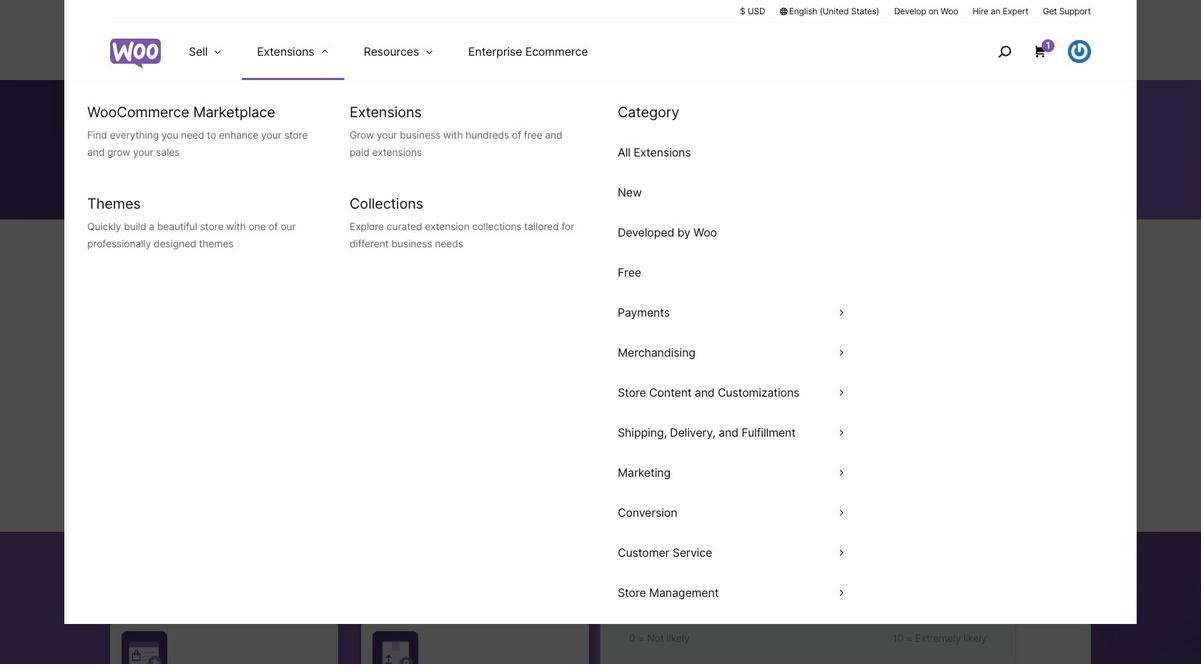 Task type: locate. For each thing, give the bounding box(es) containing it.
service navigation menu element
[[967, 28, 1091, 75]]



Task type: describe. For each thing, give the bounding box(es) containing it.
open account menu image
[[1068, 40, 1091, 63]]

search image
[[993, 40, 1016, 63]]



Task type: vqa. For each thing, say whether or not it's contained in the screenshot.
finger
no



